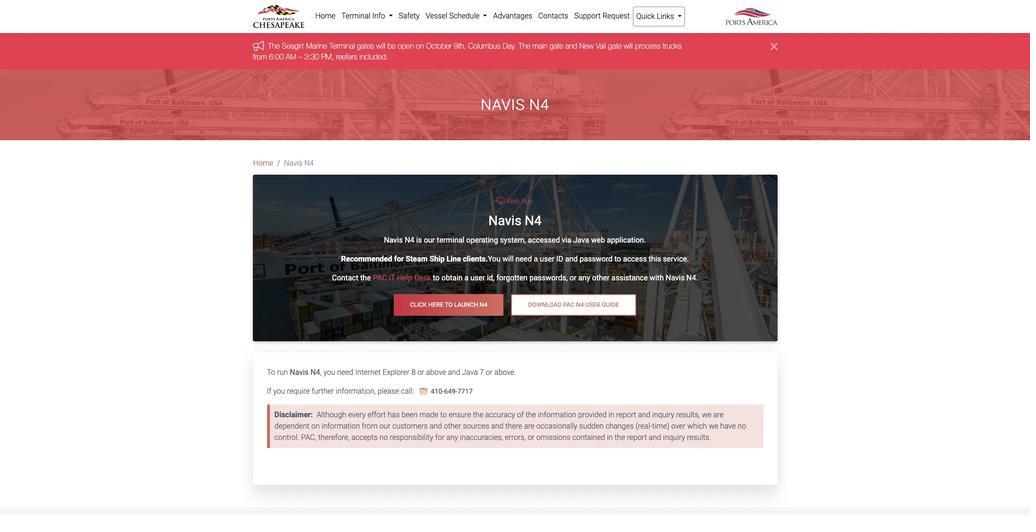 Task type: vqa. For each thing, say whether or not it's contained in the screenshot.
and
yes



Task type: describe. For each thing, give the bounding box(es) containing it.
internet
[[355, 368, 381, 377]]

1 vertical spatial navis n4
[[284, 159, 314, 168]]

every
[[348, 411, 366, 420]]

to left access
[[614, 255, 621, 264]]

above
[[426, 368, 446, 377]]

info
[[372, 11, 385, 20]]

quick
[[636, 12, 655, 21]]

click
[[410, 302, 427, 309]]

8
[[411, 368, 416, 377]]

steam
[[406, 255, 428, 264]]

0 vertical spatial are
[[713, 411, 724, 420]]

recommended for steam ship line clients. you will need a user id and password to access this service.
[[341, 255, 689, 264]]

id
[[556, 255, 563, 264]]

from inside although every effort has been made to ensure the accuracy of the information provided in report and inquiry results, we are dependent on information from our customers and other sources and there are occasionally sudden changes (real-time) over which we have no control. pac, therefore, accepts no responsibility for any inaccuracies, errors, or omissions contained in the report and inquiry results.
[[362, 422, 378, 431]]

although every effort has been made to ensure the accuracy of the information provided in report and inquiry results, we are dependent on information from our customers and other sources and there are occasionally sudden changes (real-time) over which we have no control. pac, therefore, accepts no responsibility for any inaccuracies, errors, or omissions contained in the report and inquiry results.
[[274, 411, 746, 443]]

ship
[[430, 255, 445, 264]]

1 horizontal spatial any
[[578, 274, 590, 283]]

open
[[398, 42, 414, 50]]

contact
[[332, 274, 358, 283]]

sudden
[[579, 422, 604, 431]]

support request
[[574, 11, 630, 20]]

main
[[532, 42, 547, 50]]

0 horizontal spatial will
[[376, 42, 385, 50]]

clients.
[[463, 255, 488, 264]]

recommended
[[341, 255, 392, 264]]

0 horizontal spatial you
[[273, 387, 285, 396]]

it
[[389, 274, 395, 283]]

although
[[317, 411, 346, 420]]

or right 7 on the bottom of the page
[[486, 368, 493, 377]]

you
[[488, 255, 501, 264]]

terminal info
[[342, 11, 387, 20]]

contact the pac it help desk to obtain a user id, forgotten passwords, or any other assistance with navis n4.
[[332, 274, 698, 283]]

download pac n4 user guide
[[528, 302, 619, 309]]

with
[[650, 274, 664, 283]]

1 the from the left
[[268, 42, 280, 50]]

the right of
[[526, 411, 536, 420]]

–
[[298, 52, 302, 61]]

1 vertical spatial report
[[627, 434, 647, 443]]

0 vertical spatial we
[[702, 411, 711, 420]]

1 vertical spatial in
[[607, 434, 613, 443]]

require
[[287, 387, 310, 396]]

web
[[591, 236, 605, 245]]

here
[[428, 302, 443, 309]]

pm,
[[321, 52, 334, 61]]

marine
[[306, 42, 327, 50]]

therefore,
[[318, 434, 350, 443]]

changes
[[606, 422, 634, 431]]

0 horizontal spatial need
[[337, 368, 353, 377]]

of
[[517, 411, 524, 420]]

1 horizontal spatial home link
[[312, 7, 338, 26]]

and down accuracy
[[491, 422, 504, 431]]

pac,
[[301, 434, 316, 443]]

(real-
[[636, 422, 652, 431]]

phone office image
[[420, 389, 427, 396]]

to run navis n4 , you need internet explorer 8 or above and java 7 or above.
[[267, 368, 516, 377]]

1 horizontal spatial need
[[516, 255, 532, 264]]

2 the from the left
[[518, 42, 530, 50]]

contained
[[572, 434, 605, 443]]

errors,
[[505, 434, 526, 443]]

bullhorn image
[[253, 41, 268, 51]]

be
[[387, 42, 395, 50]]

trucks
[[662, 42, 681, 50]]

contacts link
[[535, 7, 571, 26]]

web app
[[505, 198, 533, 206]]

7
[[480, 368, 484, 377]]

have
[[720, 422, 736, 431]]

access
[[623, 255, 647, 264]]

process
[[635, 42, 660, 50]]

0 vertical spatial inquiry
[[652, 411, 674, 420]]

and right above
[[448, 368, 460, 377]]

seagirt
[[282, 42, 304, 50]]

contacts
[[538, 11, 568, 20]]

call:
[[401, 387, 414, 396]]

our inside although every effort has been made to ensure the accuracy of the information provided in report and inquiry results, we are dependent on information from our customers and other sources and there are occasionally sudden changes (real-time) over which we have no control. pac, therefore, accepts no responsibility for any inaccuracies, errors, or omissions contained in the report and inquiry results.
[[380, 422, 390, 431]]

0 vertical spatial report
[[616, 411, 636, 420]]

web
[[506, 198, 520, 206]]

410-
[[431, 388, 444, 396]]

day.
[[502, 42, 516, 50]]

which
[[687, 422, 707, 431]]

or right passwords, at the right of the page
[[570, 274, 576, 283]]

vessel schedule link
[[423, 7, 490, 26]]

the down changes on the bottom
[[615, 434, 625, 443]]

accessed
[[528, 236, 560, 245]]

1 vertical spatial are
[[524, 422, 535, 431]]

0 vertical spatial no
[[738, 422, 746, 431]]

download
[[528, 302, 562, 309]]

3:30
[[304, 52, 319, 61]]

1 horizontal spatial will
[[502, 255, 514, 264]]

new
[[579, 42, 594, 50]]

the seagirt marine terminal gates will be open on october 9th, columbus day. the main gate and new vail gate will process trucks from 6:00 am – 3:30 pm, reefers included. alert
[[0, 33, 1030, 70]]

app
[[521, 198, 533, 206]]

2 gate from the left
[[608, 42, 621, 50]]

line
[[447, 255, 461, 264]]

sources
[[463, 422, 489, 431]]

0 vertical spatial terminal
[[342, 11, 370, 20]]

9th,
[[454, 42, 466, 50]]

1 gate from the left
[[549, 42, 563, 50]]

on inside the seagirt marine terminal gates will be open on october 9th, columbus day. the main gate and new vail gate will process trucks from 6:00 am – 3:30 pm, reefers included.
[[416, 42, 424, 50]]

desk
[[414, 274, 431, 283]]

guide
[[602, 302, 619, 309]]

close image
[[770, 41, 777, 52]]

to
[[267, 368, 275, 377]]

0 horizontal spatial for
[[394, 255, 404, 264]]



Task type: locate. For each thing, give the bounding box(es) containing it.
user left id
[[540, 255, 554, 264]]

password
[[580, 255, 613, 264]]

user
[[540, 255, 554, 264], [470, 274, 485, 283]]

n4.
[[686, 274, 698, 283]]

to right made
[[440, 411, 447, 420]]

1 horizontal spatial you
[[323, 368, 335, 377]]

no right accepts
[[380, 434, 388, 443]]

safety link
[[396, 7, 423, 26]]

made
[[420, 411, 438, 420]]

on right open
[[416, 42, 424, 50]]

0 horizontal spatial java
[[462, 368, 478, 377]]

will right the you
[[502, 255, 514, 264]]

0 vertical spatial other
[[592, 274, 610, 283]]

to inside although every effort has been made to ensure the accuracy of the information provided in report and inquiry results, we are dependent on information from our customers and other sources and there are occasionally sudden changes (real-time) over which we have no control. pac, therefore, accepts no responsibility for any inaccuracies, errors, or omissions contained in the report and inquiry results.
[[440, 411, 447, 420]]

and up "(real-"
[[638, 411, 650, 420]]

forgotten
[[496, 274, 528, 283]]

inquiry down over
[[663, 434, 685, 443]]

the left pac
[[360, 274, 371, 283]]

system,
[[500, 236, 526, 245]]

a
[[534, 255, 538, 264], [464, 274, 469, 283]]

0 vertical spatial our
[[424, 236, 435, 245]]

1 vertical spatial on
[[311, 422, 320, 431]]

1 horizontal spatial our
[[424, 236, 435, 245]]

terminal
[[437, 236, 464, 245]]

on up "pac,"
[[311, 422, 320, 431]]

no right have
[[738, 422, 746, 431]]

and down time)
[[649, 434, 661, 443]]

to right desk
[[433, 274, 440, 283]]

our down the effort
[[380, 422, 390, 431]]

410-649-7717 link
[[416, 388, 473, 396]]

terminal up reefers
[[329, 42, 355, 50]]

1 vertical spatial for
[[435, 434, 445, 443]]

we up the which
[[702, 411, 711, 420]]

0 vertical spatial navis n4
[[481, 96, 549, 114]]

dependent
[[274, 422, 309, 431]]

0 horizontal spatial information
[[322, 422, 360, 431]]

need down navis n4 is our terminal operating system, accessed via java web application.
[[516, 255, 532, 264]]

control.
[[274, 434, 299, 443]]

or right errors,
[[528, 434, 535, 443]]

2 horizontal spatial will
[[624, 42, 633, 50]]

1 horizontal spatial on
[[416, 42, 424, 50]]

explorer
[[383, 368, 410, 377]]

1 vertical spatial from
[[362, 422, 378, 431]]

you
[[323, 368, 335, 377], [273, 387, 285, 396]]

1 horizontal spatial user
[[540, 255, 554, 264]]

gate right main
[[549, 42, 563, 50]]

1 horizontal spatial information
[[538, 411, 576, 420]]

0 vertical spatial information
[[538, 411, 576, 420]]

support
[[574, 11, 601, 20]]

navis n4
[[481, 96, 549, 114], [284, 159, 314, 168], [488, 213, 542, 229]]

vail
[[596, 42, 606, 50]]

1 horizontal spatial for
[[435, 434, 445, 443]]

and down made
[[430, 422, 442, 431]]

0 horizontal spatial the
[[268, 42, 280, 50]]

649-
[[444, 388, 458, 396]]

1 horizontal spatial the
[[518, 42, 530, 50]]

1 vertical spatial terminal
[[329, 42, 355, 50]]

1 horizontal spatial java
[[573, 236, 589, 245]]

0 horizontal spatial a
[[464, 274, 469, 283]]

we left have
[[709, 422, 718, 431]]

0 vertical spatial home link
[[312, 7, 338, 26]]

1 vertical spatial user
[[470, 274, 485, 283]]

0 vertical spatial you
[[323, 368, 335, 377]]

occasionally
[[536, 422, 577, 431]]

1 vertical spatial java
[[462, 368, 478, 377]]

are right "there"
[[524, 422, 535, 431]]

omissions
[[536, 434, 571, 443]]

the up 6:00
[[268, 42, 280, 50]]

1 horizontal spatial from
[[362, 422, 378, 431]]

the seagirt marine terminal gates will be open on october 9th, columbus day. the main gate and new vail gate will process trucks from 6:00 am – 3:30 pm, reefers included. link
[[253, 42, 681, 61]]

0 horizontal spatial home link
[[253, 158, 273, 169]]

1 horizontal spatial no
[[738, 422, 746, 431]]

report up changes on the bottom
[[616, 411, 636, 420]]

from down bullhorn "icon"
[[253, 52, 267, 61]]

on
[[416, 42, 424, 50], [311, 422, 320, 431]]

assistance
[[611, 274, 648, 283]]

any down password
[[578, 274, 590, 283]]

are
[[713, 411, 724, 420], [524, 422, 535, 431]]

terminal inside the seagirt marine terminal gates will be open on october 9th, columbus day. the main gate and new vail gate will process trucks from 6:00 am – 3:30 pm, reefers included.
[[329, 42, 355, 50]]

terminal left 'info'
[[342, 11, 370, 20]]

0 vertical spatial for
[[394, 255, 404, 264]]

no
[[738, 422, 746, 431], [380, 434, 388, 443]]

0 vertical spatial from
[[253, 52, 267, 61]]

need up if you require further information, please call:
[[337, 368, 353, 377]]

any inside although every effort has been made to ensure the accuracy of the information provided in report and inquiry results, we are dependent on information from our customers and other sources and there are occasionally sudden changes (real-time) over which we have no control. pac, therefore, accepts no responsibility for any inaccuracies, errors, or omissions contained in the report and inquiry results.
[[446, 434, 458, 443]]

information up therefore,
[[322, 422, 360, 431]]

report down "(real-"
[[627, 434, 647, 443]]

gate right vail
[[608, 42, 621, 50]]

0 vertical spatial in
[[609, 411, 614, 420]]

user left id,
[[470, 274, 485, 283]]

a down accessed
[[534, 255, 538, 264]]

vessel schedule
[[426, 11, 481, 20]]

terminal info link
[[338, 7, 396, 26]]

application.
[[607, 236, 646, 245]]

or inside although every effort has been made to ensure the accuracy of the information provided in report and inquiry results, we are dependent on information from our customers and other sources and there are occasionally sudden changes (real-time) over which we have no control. pac, therefore, accepts no responsibility for any inaccuracies, errors, or omissions contained in the report and inquiry results.
[[528, 434, 535, 443]]

are up have
[[713, 411, 724, 420]]

2 vertical spatial navis n4
[[488, 213, 542, 229]]

1 vertical spatial no
[[380, 434, 388, 443]]

1 vertical spatial home
[[253, 159, 273, 168]]

0 vertical spatial on
[[416, 42, 424, 50]]

the right the day.
[[518, 42, 530, 50]]

has
[[388, 411, 400, 420]]

from
[[253, 52, 267, 61], [362, 422, 378, 431]]

been
[[402, 411, 418, 420]]

a right the obtain
[[464, 274, 469, 283]]

pac
[[563, 302, 575, 309]]

0 horizontal spatial user
[[470, 274, 485, 283]]

the
[[268, 42, 280, 50], [518, 42, 530, 50]]

1 vertical spatial need
[[337, 368, 353, 377]]

time)
[[652, 422, 669, 431]]

terminal
[[342, 11, 370, 20], [329, 42, 355, 50]]

inquiry up time)
[[652, 411, 674, 420]]

0 vertical spatial need
[[516, 255, 532, 264]]

obtain
[[441, 274, 463, 283]]

1 horizontal spatial home
[[315, 11, 335, 20]]

other down ensure
[[444, 422, 461, 431]]

support request link
[[571, 7, 633, 26]]

0 vertical spatial home
[[315, 11, 335, 20]]

0 horizontal spatial home
[[253, 159, 273, 168]]

home for rightmost home link
[[315, 11, 335, 20]]

0 vertical spatial user
[[540, 255, 554, 264]]

above.
[[494, 368, 516, 377]]

from up accepts
[[362, 422, 378, 431]]

in up changes on the bottom
[[609, 411, 614, 420]]

other inside although every effort has been made to ensure the accuracy of the information provided in report and inquiry results, we are dependent on information from our customers and other sources and there are occasionally sudden changes (real-time) over which we have no control. pac, therefore, accepts no responsibility for any inaccuracies, errors, or omissions contained in the report and inquiry results.
[[444, 422, 461, 431]]

safety
[[399, 11, 420, 20]]

our right is
[[424, 236, 435, 245]]

information
[[538, 411, 576, 420], [322, 422, 360, 431]]

report
[[616, 411, 636, 420], [627, 434, 647, 443]]

click here to launch n4 link
[[394, 295, 504, 316]]

0 vertical spatial java
[[573, 236, 589, 245]]

on inside although every effort has been made to ensure the accuracy of the information provided in report and inquiry results, we are dependent on information from our customers and other sources and there are occasionally sudden changes (real-time) over which we have no control. pac, therefore, accepts no responsibility for any inaccuracies, errors, or omissions contained in the report and inquiry results.
[[311, 422, 320, 431]]

is
[[416, 236, 422, 245]]

or right 8
[[417, 368, 424, 377]]

1 horizontal spatial gate
[[608, 42, 621, 50]]

customers
[[392, 422, 428, 431]]

we
[[702, 411, 711, 420], [709, 422, 718, 431]]

results.
[[687, 434, 711, 443]]

1 vertical spatial information
[[322, 422, 360, 431]]

you right ,
[[323, 368, 335, 377]]

inaccuracies,
[[460, 434, 503, 443]]

user
[[585, 302, 600, 309]]

in down changes on the bottom
[[607, 434, 613, 443]]

,
[[320, 368, 322, 377]]

need
[[516, 255, 532, 264], [337, 368, 353, 377]]

effort
[[368, 411, 386, 420]]

to right here
[[445, 302, 453, 309]]

pac
[[373, 274, 387, 283]]

for inside although every effort has been made to ensure the accuracy of the information provided in report and inquiry results, we are dependent on information from our customers and other sources and there are occasionally sudden changes (real-time) over which we have no control. pac, therefore, accepts no responsibility for any inaccuracies, errors, or omissions contained in the report and inquiry results.
[[435, 434, 445, 443]]

gates
[[357, 42, 374, 50]]

0 horizontal spatial our
[[380, 422, 390, 431]]

7717
[[458, 388, 473, 396]]

there
[[505, 422, 522, 431]]

1 vertical spatial we
[[709, 422, 718, 431]]

0 horizontal spatial gate
[[549, 42, 563, 50]]

will left process
[[624, 42, 633, 50]]

1 horizontal spatial are
[[713, 411, 724, 420]]

over
[[671, 422, 686, 431]]

1 vertical spatial our
[[380, 422, 390, 431]]

the up sources
[[473, 411, 483, 420]]

1 vertical spatial you
[[273, 387, 285, 396]]

n4
[[576, 302, 584, 309]]

any down ensure
[[446, 434, 458, 443]]

if you require further information, please call:
[[267, 387, 416, 396]]

for down made
[[435, 434, 445, 443]]

and inside the seagirt marine terminal gates will be open on october 9th, columbus day. the main gate and new vail gate will process trucks from 6:00 am – 3:30 pm, reefers included.
[[565, 42, 577, 50]]

home link
[[312, 7, 338, 26], [253, 158, 273, 169]]

included.
[[359, 52, 388, 61]]

0 vertical spatial a
[[534, 255, 538, 264]]

you right if
[[273, 387, 285, 396]]

1 vertical spatial home link
[[253, 158, 273, 169]]

click here to launch n4
[[410, 302, 487, 309]]

inquiry
[[652, 411, 674, 420], [663, 434, 685, 443]]

1 vertical spatial other
[[444, 422, 461, 431]]

1 horizontal spatial a
[[534, 255, 538, 264]]

disclaimer:
[[274, 411, 313, 420]]

0 horizontal spatial from
[[253, 52, 267, 61]]

for left 'steam'
[[394, 255, 404, 264]]

schedule
[[449, 11, 480, 20]]

will left be
[[376, 42, 385, 50]]

0 horizontal spatial are
[[524, 422, 535, 431]]

help
[[397, 274, 412, 283]]

and left the new
[[565, 42, 577, 50]]

request
[[603, 11, 630, 20]]

java left 7 on the bottom of the page
[[462, 368, 478, 377]]

6:00
[[269, 52, 283, 61]]

0 horizontal spatial any
[[446, 434, 458, 443]]

java right via
[[573, 236, 589, 245]]

other down password
[[592, 274, 610, 283]]

home for home link to the bottom
[[253, 159, 273, 168]]

passwords,
[[529, 274, 568, 283]]

to
[[614, 255, 621, 264], [433, 274, 440, 283], [445, 302, 453, 309], [440, 411, 447, 420]]

information up the occasionally
[[538, 411, 576, 420]]

1 vertical spatial any
[[446, 434, 458, 443]]

1 vertical spatial a
[[464, 274, 469, 283]]

1 vertical spatial inquiry
[[663, 434, 685, 443]]

id,
[[487, 274, 495, 283]]

0 horizontal spatial no
[[380, 434, 388, 443]]

quick links
[[636, 12, 676, 21]]

1 horizontal spatial other
[[592, 274, 610, 283]]

quick links link
[[633, 7, 685, 26]]

from inside the seagirt marine terminal gates will be open on october 9th, columbus day. the main gate and new vail gate will process trucks from 6:00 am – 3:30 pm, reefers included.
[[253, 52, 267, 61]]

pac it help desk link
[[373, 274, 433, 283]]

this
[[649, 255, 661, 264]]

and right id
[[565, 255, 578, 264]]

links
[[657, 12, 674, 21]]

0 horizontal spatial other
[[444, 422, 461, 431]]

0 vertical spatial any
[[578, 274, 590, 283]]

n4
[[529, 96, 549, 114], [304, 159, 314, 168], [525, 213, 542, 229], [405, 236, 414, 245], [480, 302, 487, 309], [311, 368, 320, 377]]

0 horizontal spatial on
[[311, 422, 320, 431]]

launch
[[454, 302, 478, 309]]



